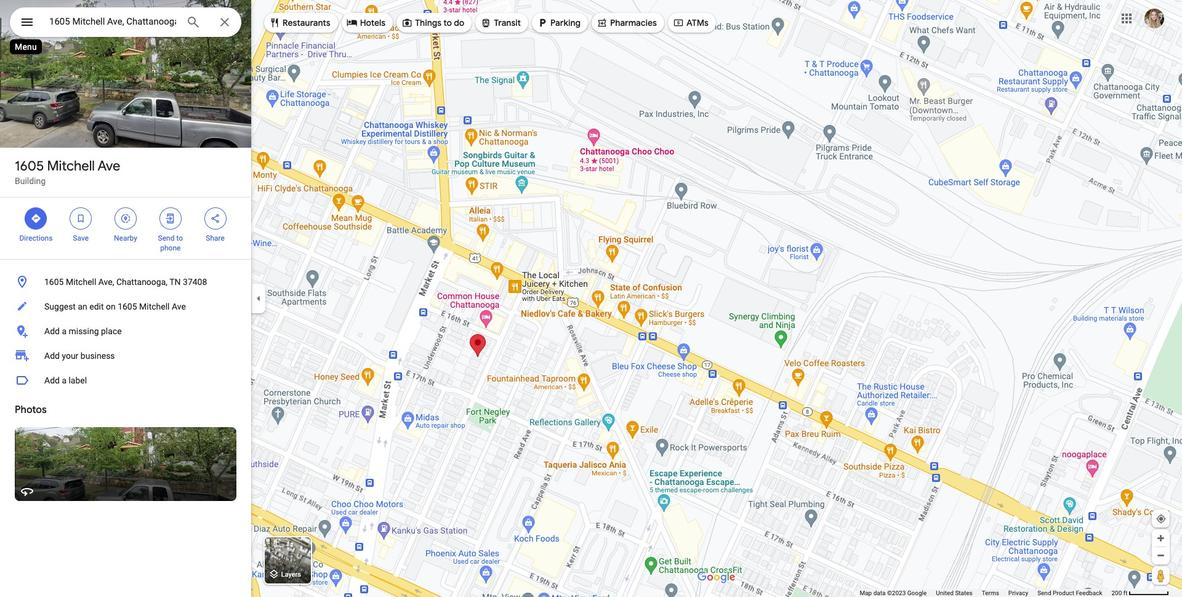 Task type: vqa. For each thing, say whether or not it's contained in the screenshot.
How
no



Task type: describe. For each thing, give the bounding box(es) containing it.
terms
[[982, 590, 1000, 597]]

an
[[78, 302, 87, 312]]

nearby
[[114, 234, 137, 243]]

footer inside google maps element
[[860, 589, 1112, 597]]

google
[[908, 590, 927, 597]]

directions
[[19, 234, 53, 243]]

your
[[62, 351, 78, 361]]

mitchell inside button
[[139, 302, 170, 312]]

 button
[[10, 7, 44, 39]]

states
[[956, 590, 973, 597]]

mitchell for ave
[[47, 158, 95, 175]]

add a missing place
[[44, 326, 122, 336]]

 pharmacies
[[597, 16, 657, 30]]

map
[[860, 590, 872, 597]]

add your business
[[44, 351, 115, 361]]

200
[[1112, 590, 1122, 597]]

ave inside button
[[172, 302, 186, 312]]

united states button
[[936, 589, 973, 597]]

transit
[[494, 17, 521, 28]]


[[120, 212, 131, 225]]

200 ft
[[1112, 590, 1128, 597]]

suggest an edit on 1605 mitchell ave button
[[0, 294, 251, 319]]

do
[[454, 17, 465, 28]]

1605 for ave
[[15, 158, 44, 175]]

privacy button
[[1009, 589, 1029, 597]]

things
[[415, 17, 442, 28]]

 things to do
[[402, 16, 465, 30]]

business
[[81, 351, 115, 361]]

pharmacies
[[610, 17, 657, 28]]

product
[[1053, 590, 1075, 597]]

add a missing place button
[[0, 319, 251, 344]]

send product feedback
[[1038, 590, 1103, 597]]

add a label button
[[0, 368, 251, 393]]

building
[[15, 176, 46, 186]]

google maps element
[[0, 0, 1183, 597]]

 hotels
[[347, 16, 386, 30]]

send for send product feedback
[[1038, 590, 1052, 597]]

google account: michelle dermenjian  
(michelle.dermenjian@adept.ai) image
[[1145, 8, 1165, 28]]

1605 for ave,
[[44, 277, 64, 287]]


[[597, 16, 608, 30]]

none field inside 1605 mitchell ave, chattanooga, tn 37408 field
[[49, 14, 176, 29]]

add for add your business
[[44, 351, 60, 361]]



Task type: locate. For each thing, give the bounding box(es) containing it.
suggest
[[44, 302, 76, 312]]

show your location image
[[1156, 514, 1167, 525]]

3 add from the top
[[44, 376, 60, 386]]

0 vertical spatial mitchell
[[47, 158, 95, 175]]

 transit
[[481, 16, 521, 30]]

a inside button
[[62, 376, 67, 386]]

place
[[101, 326, 122, 336]]

to up phone
[[176, 234, 183, 243]]

1 horizontal spatial send
[[1038, 590, 1052, 597]]

1605 inside button
[[44, 277, 64, 287]]

2 a from the top
[[62, 376, 67, 386]]

a inside button
[[62, 326, 67, 336]]

1605 Mitchell Ave, Chattanooga, TN 37408 field
[[10, 7, 241, 37]]

zoom in image
[[1157, 534, 1166, 543]]

1605 inside button
[[118, 302, 137, 312]]

actions for 1605 mitchell ave region
[[0, 198, 251, 259]]

mitchell inside '1605 mitchell ave building'
[[47, 158, 95, 175]]

2 vertical spatial mitchell
[[139, 302, 170, 312]]

0 vertical spatial 1605
[[15, 158, 44, 175]]

to inside send to phone
[[176, 234, 183, 243]]

add inside button
[[44, 376, 60, 386]]

1 vertical spatial send
[[1038, 590, 1052, 597]]

send inside send to phone
[[158, 234, 175, 243]]

add left "your"
[[44, 351, 60, 361]]

hotels
[[360, 17, 386, 28]]

1 vertical spatial mitchell
[[66, 277, 96, 287]]

restaurants
[[283, 17, 331, 28]]

1 horizontal spatial to
[[444, 17, 452, 28]]

 parking
[[537, 16, 581, 30]]

to inside ' things to do'
[[444, 17, 452, 28]]

terms button
[[982, 589, 1000, 597]]

1605 mitchell ave building
[[15, 158, 120, 186]]

1 horizontal spatial 1605
[[44, 277, 64, 287]]

1 vertical spatial a
[[62, 376, 67, 386]]

1 horizontal spatial ave
[[172, 302, 186, 312]]

atms
[[687, 17, 709, 28]]


[[347, 16, 358, 30]]

parking
[[551, 17, 581, 28]]

map data ©2023 google
[[860, 590, 927, 597]]

1 vertical spatial 1605
[[44, 277, 64, 287]]


[[481, 16, 492, 30]]


[[402, 16, 413, 30]]

ft
[[1124, 590, 1128, 597]]

None field
[[49, 14, 176, 29]]

1 vertical spatial ave
[[172, 302, 186, 312]]

add left 'label'
[[44, 376, 60, 386]]

a left missing
[[62, 326, 67, 336]]

a for missing
[[62, 326, 67, 336]]

0 vertical spatial ave
[[98, 158, 120, 175]]


[[537, 16, 548, 30]]

add for add a label
[[44, 376, 60, 386]]

data
[[874, 590, 886, 597]]

ave inside '1605 mitchell ave building'
[[98, 158, 120, 175]]

1605 right on
[[118, 302, 137, 312]]

mitchell
[[47, 158, 95, 175], [66, 277, 96, 287], [139, 302, 170, 312]]

share
[[206, 234, 225, 243]]

ave down 'tn'
[[172, 302, 186, 312]]

1 vertical spatial to
[[176, 234, 183, 243]]

footer
[[860, 589, 1112, 597]]

to left do
[[444, 17, 452, 28]]

add inside button
[[44, 326, 60, 336]]

phone
[[160, 244, 181, 253]]

2 horizontal spatial 1605
[[118, 302, 137, 312]]

0 vertical spatial add
[[44, 326, 60, 336]]

mitchell up an
[[66, 277, 96, 287]]

 restaurants
[[269, 16, 331, 30]]

send up phone
[[158, 234, 175, 243]]

photos
[[15, 404, 47, 416]]


[[20, 14, 34, 31]]

©2023
[[888, 590, 906, 597]]


[[269, 16, 280, 30]]

feedback
[[1076, 590, 1103, 597]]

footer containing map data ©2023 google
[[860, 589, 1112, 597]]

a
[[62, 326, 67, 336], [62, 376, 67, 386]]

add a label
[[44, 376, 87, 386]]

200 ft button
[[1112, 590, 1170, 597]]

zoom out image
[[1157, 551, 1166, 560]]

mitchell inside button
[[66, 277, 96, 287]]

1 a from the top
[[62, 326, 67, 336]]

1605 inside '1605 mitchell ave building'
[[15, 158, 44, 175]]

edit
[[89, 302, 104, 312]]

layers
[[281, 571, 301, 579]]


[[673, 16, 684, 30]]

0 horizontal spatial ave
[[98, 158, 120, 175]]

add
[[44, 326, 60, 336], [44, 351, 60, 361], [44, 376, 60, 386]]

privacy
[[1009, 590, 1029, 597]]


[[165, 212, 176, 225]]

1605 up building
[[15, 158, 44, 175]]

send product feedback button
[[1038, 589, 1103, 597]]

1605 mitchell ave, chattanooga, tn 37408
[[44, 277, 207, 287]]

send left product
[[1038, 590, 1052, 597]]

send
[[158, 234, 175, 243], [1038, 590, 1052, 597]]

add for add a missing place
[[44, 326, 60, 336]]

united states
[[936, 590, 973, 597]]

0 horizontal spatial to
[[176, 234, 183, 243]]

save
[[73, 234, 89, 243]]

1605 mitchell ave main content
[[0, 0, 251, 597]]

add your business link
[[0, 344, 251, 368]]

1 add from the top
[[44, 326, 60, 336]]

1605 mitchell ave, chattanooga, tn 37408 button
[[0, 270, 251, 294]]

0 horizontal spatial send
[[158, 234, 175, 243]]

mitchell for ave,
[[66, 277, 96, 287]]

mitchell up 
[[47, 158, 95, 175]]

suggest an edit on 1605 mitchell ave
[[44, 302, 186, 312]]


[[75, 212, 86, 225]]

show street view coverage image
[[1152, 567, 1170, 585]]

collapse side panel image
[[252, 292, 265, 306]]

missing
[[69, 326, 99, 336]]

2 vertical spatial add
[[44, 376, 60, 386]]

0 horizontal spatial 1605
[[15, 158, 44, 175]]

united
[[936, 590, 954, 597]]

chattanooga,
[[116, 277, 168, 287]]

on
[[106, 302, 116, 312]]

tn
[[170, 277, 181, 287]]

to
[[444, 17, 452, 28], [176, 234, 183, 243]]

2 vertical spatial 1605
[[118, 302, 137, 312]]

37408
[[183, 277, 207, 287]]

label
[[69, 376, 87, 386]]


[[210, 212, 221, 225]]

2 add from the top
[[44, 351, 60, 361]]

mitchell down the chattanooga,
[[139, 302, 170, 312]]

1605 up suggest
[[44, 277, 64, 287]]

send to phone
[[158, 234, 183, 253]]

0 vertical spatial a
[[62, 326, 67, 336]]


[[30, 212, 42, 225]]

ave,
[[98, 277, 114, 287]]

 atms
[[673, 16, 709, 30]]

ave
[[98, 158, 120, 175], [172, 302, 186, 312]]

1605
[[15, 158, 44, 175], [44, 277, 64, 287], [118, 302, 137, 312]]

ave up 
[[98, 158, 120, 175]]

add down suggest
[[44, 326, 60, 336]]

a for label
[[62, 376, 67, 386]]

1 vertical spatial add
[[44, 351, 60, 361]]

0 vertical spatial send
[[158, 234, 175, 243]]

a left 'label'
[[62, 376, 67, 386]]

0 vertical spatial to
[[444, 17, 452, 28]]

send for send to phone
[[158, 234, 175, 243]]

 search field
[[10, 7, 241, 39]]

send inside button
[[1038, 590, 1052, 597]]



